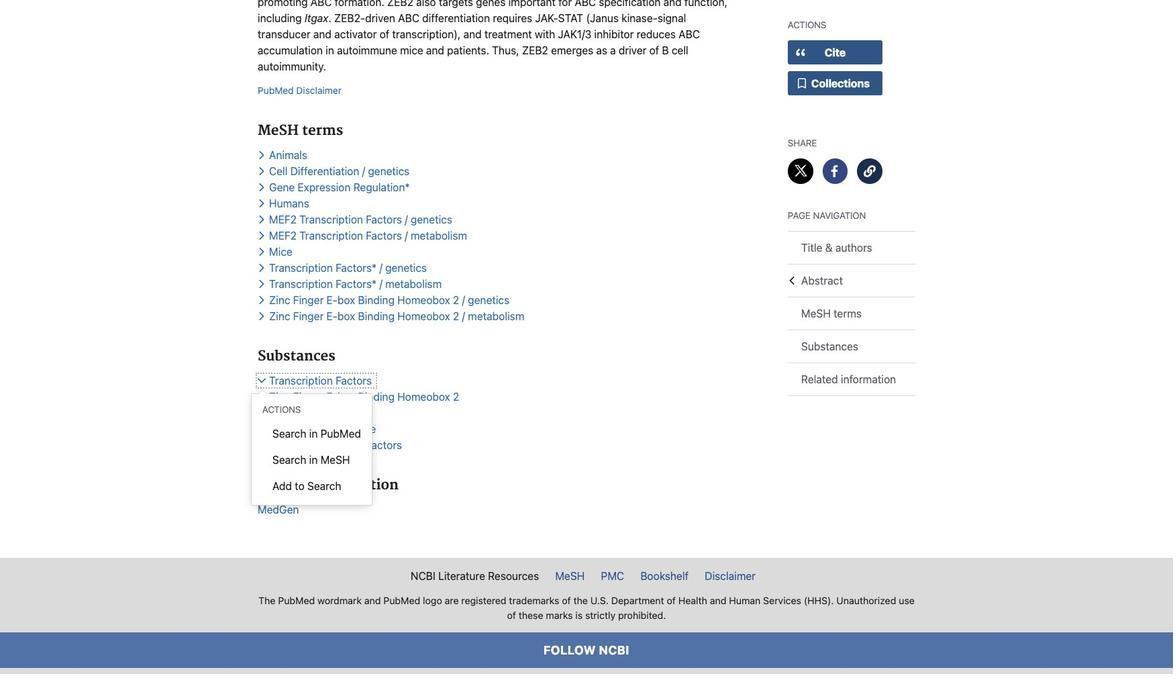 Task type: describe. For each thing, give the bounding box(es) containing it.
2 homeobox from the top
[[398, 310, 450, 322]]

is
[[576, 610, 583, 621]]

mesh link
[[549, 568, 592, 584]]

0 vertical spatial disclaimer
[[296, 84, 342, 96]]

prohibited.
[[619, 610, 667, 621]]

wordmark
[[318, 595, 362, 607]]

1 mef2 from the top
[[269, 213, 297, 225]]

and right health
[[710, 595, 727, 607]]

transcription inside zinc finger e-box binding homeobox 2 zeb2 protein, human mef2b protein, mouse mef2 transcription factors
[[300, 439, 363, 451]]

kinase-
[[622, 12, 658, 24]]

abstract link
[[788, 264, 916, 296]]

ncbi literature resources
[[411, 570, 539, 582]]

1 horizontal spatial substances
[[802, 340, 859, 352]]

mouse
[[344, 423, 376, 435]]

department
[[612, 595, 665, 607]]

zinc finger e-box binding homeobox 2 zeb2 protein, human mef2b protein, mouse mef2 transcription factors
[[269, 391, 460, 451]]

mef2b protein, mouse button
[[258, 423, 380, 435]]

differentiation
[[423, 12, 490, 24]]

1 vertical spatial mesh terms
[[802, 307, 862, 319]]

0 vertical spatial protein,
[[298, 407, 336, 419]]

2 inside zinc finger e-box binding homeobox 2 zeb2 protein, human mef2b protein, mouse mef2 transcription factors
[[453, 391, 460, 403]]

zinc finger e-box binding homeobox 2 / genetics button
[[258, 294, 513, 306]]

stat
[[559, 12, 584, 24]]

humans
[[269, 197, 309, 209]]

jak1/3
[[558, 28, 592, 40]]

cite button
[[788, 40, 883, 64]]

zinc finger e-box binding homeobox 2 button
[[258, 391, 463, 403]]

autoimmune
[[337, 44, 397, 56]]

differentiation
[[291, 165, 360, 177]]

u.s.
[[591, 595, 609, 607]]

follow ncbi
[[544, 644, 630, 658]]

transcription factors* / metabolism button
[[258, 278, 445, 290]]

(janus
[[586, 12, 619, 24]]

of left the in the bottom of the page
[[562, 595, 571, 607]]

zeb2 protein, human button
[[258, 407, 375, 419]]

health
[[679, 595, 708, 607]]

1 binding from the top
[[358, 294, 395, 306]]

2 factors* from the top
[[336, 278, 377, 290]]

treatment
[[485, 28, 532, 40]]

substances link
[[788, 330, 916, 362]]

page navigation
[[788, 209, 867, 221]]

2 finger from the top
[[293, 310, 324, 322]]

pmc link
[[595, 568, 631, 584]]

1 horizontal spatial ncbi
[[599, 644, 630, 658]]

collections button
[[788, 71, 883, 95]]

and up patients.
[[464, 28, 482, 40]]

0 vertical spatial ncbi
[[411, 570, 436, 582]]

with
[[535, 28, 555, 40]]

b
[[662, 44, 669, 56]]

2 zinc from the top
[[269, 310, 291, 322]]

unauthorized
[[837, 595, 897, 607]]

1 factors* from the top
[[336, 262, 377, 274]]

bookshelf
[[641, 570, 689, 582]]

navigation
[[814, 209, 867, 221]]

animals cell differentiation / genetics gene expression regulation* humans mef2 transcription factors / genetics mef2 transcription factors / metabolism mice transcription factors* / genetics transcription factors* / metabolism zinc finger e-box binding homeobox 2 / genetics zinc finger e-box binding homeobox 2 / metabolism
[[269, 149, 525, 322]]

1 vertical spatial related
[[258, 477, 310, 494]]

zinc finger e-box binding homeobox 2 / metabolism button
[[258, 310, 528, 322]]

search in pubmed link
[[273, 428, 361, 440]]

humans button
[[258, 197, 313, 209]]

strictly
[[586, 610, 616, 621]]

thus,
[[492, 44, 520, 56]]

driven
[[365, 12, 396, 24]]

1 horizontal spatial disclaimer
[[705, 570, 756, 582]]

a
[[611, 44, 616, 56]]

use
[[899, 595, 915, 607]]

itgax
[[305, 12, 329, 24]]

share
[[788, 136, 817, 148]]

are
[[445, 595, 459, 607]]

mesh terms link
[[788, 297, 916, 329]]

expression
[[298, 181, 351, 193]]

e- inside zinc finger e-box binding homeobox 2 zeb2 protein, human mef2b protein, mouse mef2 transcription factors
[[327, 391, 338, 403]]

pubmed disclaimer link
[[258, 84, 342, 96]]

1 vertical spatial metabolism
[[385, 278, 442, 290]]

driver
[[619, 44, 647, 56]]

homeobox inside zinc finger e-box binding homeobox 2 zeb2 protein, human mef2b protein, mouse mef2 transcription factors
[[398, 391, 450, 403]]

mef2 transcription factors / metabolism button
[[258, 230, 471, 242]]

2 box from the top
[[338, 310, 355, 322]]

mef2 transcription factors / genetics button
[[258, 213, 456, 225]]

pubmed disclaimer
[[258, 84, 342, 96]]

2 mef2 from the top
[[269, 230, 297, 242]]

gene
[[269, 181, 295, 193]]

medgen
[[258, 504, 299, 516]]

transcription factors* / genetics button
[[258, 262, 430, 274]]

2 binding from the top
[[358, 310, 395, 322]]

mesh up the in the bottom of the page
[[556, 570, 585, 582]]

gene expression regulation* button
[[258, 181, 413, 193]]

search in mesh
[[273, 454, 350, 466]]

trademarks
[[509, 595, 560, 607]]

2 2 from the top
[[453, 310, 460, 322]]

title
[[802, 241, 823, 254]]

services
[[764, 595, 802, 607]]

zeb2-
[[334, 12, 365, 24]]

the
[[259, 595, 276, 607]]

mesh up animals dropdown button
[[258, 122, 299, 140]]



Task type: locate. For each thing, give the bounding box(es) containing it.
related information down 'search in mesh' link
[[258, 477, 399, 494]]

binding down zinc finger e-box binding homeobox 2 / genetics "dropdown button"
[[358, 310, 395, 322]]

registered
[[462, 595, 507, 607]]

0 vertical spatial mef2
[[269, 213, 297, 225]]

related information down substances link
[[802, 373, 897, 385]]

factors up mef2 transcription factors / metabolism dropdown button
[[366, 213, 402, 225]]

transcription factors button
[[258, 375, 375, 387]]

animals
[[269, 149, 308, 161]]

zinc inside zinc finger e-box binding homeobox 2 zeb2 protein, human mef2b protein, mouse mef2 transcription factors
[[269, 391, 291, 403]]

mesh terms down abstract
[[802, 307, 862, 319]]

1 vertical spatial ncbi
[[599, 644, 630, 658]]

mice button
[[258, 246, 296, 258]]

finger inside zinc finger e-box binding homeobox 2 zeb2 protein, human mef2b protein, mouse mef2 transcription factors
[[293, 391, 324, 403]]

factors* up transcription factors* / metabolism dropdown button
[[336, 262, 377, 274]]

1 horizontal spatial terms
[[834, 307, 862, 319]]

of left b
[[650, 44, 660, 56]]

0 vertical spatial factors*
[[336, 262, 377, 274]]

0 horizontal spatial related
[[258, 477, 310, 494]]

information inside "link"
[[841, 373, 897, 385]]

0 vertical spatial abc
[[398, 12, 420, 24]]

2 vertical spatial mef2
[[269, 439, 297, 451]]

0 vertical spatial binding
[[358, 294, 395, 306]]

authors
[[836, 241, 873, 254]]

genetics
[[368, 165, 410, 177], [411, 213, 453, 225], [385, 262, 427, 274], [468, 294, 510, 306]]

0 vertical spatial homeobox
[[398, 294, 450, 306]]

factors down mef2 transcription factors / genetics dropdown button
[[366, 230, 402, 242]]

2 vertical spatial e-
[[327, 391, 338, 403]]

1 vertical spatial box
[[338, 310, 355, 322]]

2 e- from the top
[[327, 310, 338, 322]]

protein, up mef2b protein, mouse dropdown button
[[298, 407, 336, 419]]

human
[[338, 407, 371, 419]]

protein, down zeb2 protein, human dropdown button
[[304, 423, 341, 435]]

related information
[[802, 373, 897, 385], [258, 477, 399, 494]]

3 binding from the top
[[358, 391, 395, 403]]

of
[[380, 28, 390, 40], [650, 44, 660, 56], [562, 595, 571, 607], [667, 595, 676, 607], [507, 610, 516, 621]]

finger
[[293, 294, 324, 306], [293, 310, 324, 322], [293, 391, 324, 403]]

abc up transcription),
[[398, 12, 420, 24]]

zeb2
[[522, 44, 549, 56], [269, 407, 296, 419]]

zeb2 inside zinc finger e-box binding homeobox 2 zeb2 protein, human mef2b protein, mouse mef2 transcription factors
[[269, 407, 296, 419]]

animals button
[[258, 149, 311, 161]]

box inside zinc finger e-box binding homeobox 2 zeb2 protein, human mef2b protein, mouse mef2 transcription factors
[[338, 391, 355, 403]]

the
[[574, 595, 588, 607]]

substances up transcription factors dropdown button
[[258, 348, 336, 365]]

signal
[[658, 12, 687, 24]]

zeb2 up mef2b
[[269, 407, 296, 419]]

.
[[329, 12, 332, 24]]

0 vertical spatial mesh terms
[[258, 122, 343, 140]]

0 vertical spatial in
[[326, 44, 334, 56]]

1 vertical spatial e-
[[327, 310, 338, 322]]

0 horizontal spatial mesh terms
[[258, 122, 343, 140]]

2 vertical spatial zinc
[[269, 391, 291, 403]]

0 horizontal spatial information
[[314, 477, 399, 494]]

add to search
[[273, 480, 341, 492]]

in for pubmed
[[309, 428, 318, 440]]

bookshelf link
[[634, 568, 696, 584]]

0 horizontal spatial ncbi
[[411, 570, 436, 582]]

transcription),
[[392, 28, 461, 40]]

0 horizontal spatial abc
[[398, 12, 420, 24]]

3 e- from the top
[[327, 391, 338, 403]]

search for search in pubmed
[[273, 428, 307, 440]]

2 vertical spatial in
[[309, 454, 318, 466]]

factors inside zinc finger e-box binding homeobox 2 zeb2 protein, human mef2b protein, mouse mef2 transcription factors
[[366, 439, 402, 451]]

add
[[273, 480, 292, 492]]

in down mef2 transcription factors dropdown button
[[309, 454, 318, 466]]

mef2 up "mice"
[[269, 230, 297, 242]]

in inside . zeb2-driven abc differentiation requires jak-stat (janus kinase-signal transducer and activator of transcription), and treatment with jak1/3 inhibitor reduces abc accumulation in autoimmune mice and patients. thus, zeb2 emerges as a driver of b cell autoimmunity.
[[326, 44, 334, 56]]

1 vertical spatial actions
[[263, 403, 301, 415]]

of left health
[[667, 595, 676, 607]]

these
[[519, 610, 544, 621]]

(hhs).
[[804, 595, 834, 607]]

2 vertical spatial metabolism
[[468, 310, 525, 322]]

actions
[[788, 18, 827, 30], [263, 403, 301, 415]]

binding up 'zinc finger e-box binding homeobox 2 / metabolism' dropdown button
[[358, 294, 395, 306]]

0 vertical spatial box
[[338, 294, 355, 306]]

patients.
[[447, 44, 490, 56]]

pmc
[[601, 570, 625, 582]]

substances
[[802, 340, 859, 352], [258, 348, 336, 365]]

1 vertical spatial terms
[[834, 307, 862, 319]]

1 2 from the top
[[453, 294, 460, 306]]

information down substances link
[[841, 373, 897, 385]]

mef2 down mef2b
[[269, 439, 297, 451]]

mesh terms
[[258, 122, 343, 140], [802, 307, 862, 319]]

cite
[[825, 46, 846, 58]]

marks
[[546, 610, 573, 621]]

disclaimer up human
[[705, 570, 756, 582]]

title & authors link
[[788, 231, 916, 264]]

mesh inside dropdown menu for keyword transcription factors element
[[321, 454, 350, 466]]

mef2
[[269, 213, 297, 225], [269, 230, 297, 242], [269, 439, 297, 451]]

2 vertical spatial 2
[[453, 391, 460, 403]]

cell
[[672, 44, 689, 56]]

1 vertical spatial homeobox
[[398, 310, 450, 322]]

0 vertical spatial related information
[[802, 373, 897, 385]]

zeb2 down with
[[522, 44, 549, 56]]

mesh
[[258, 122, 299, 140], [802, 307, 831, 319], [321, 454, 350, 466], [556, 570, 585, 582]]

ncbi up logo
[[411, 570, 436, 582]]

2 vertical spatial finger
[[293, 391, 324, 403]]

1 vertical spatial information
[[314, 477, 399, 494]]

activator
[[335, 28, 377, 40]]

accumulation
[[258, 44, 323, 56]]

1 horizontal spatial related information
[[802, 373, 897, 385]]

information down mef2 transcription factors dropdown button
[[314, 477, 399, 494]]

terms up differentiation
[[302, 122, 343, 140]]

zeb2 inside . zeb2-driven abc differentiation requires jak-stat (janus kinase-signal transducer and activator of transcription), and treatment with jak1/3 inhibitor reduces abc accumulation in autoimmune mice and patients. thus, zeb2 emerges as a driver of b cell autoimmunity.
[[522, 44, 549, 56]]

terms down 'abstract' link at the top of page
[[834, 307, 862, 319]]

ncbi down strictly
[[599, 644, 630, 658]]

1 vertical spatial protein,
[[304, 423, 341, 435]]

substances down mesh terms link
[[802, 340, 859, 352]]

1 vertical spatial disclaimer
[[705, 570, 756, 582]]

0 horizontal spatial related information
[[258, 477, 399, 494]]

disclaimer down "autoimmunity."
[[296, 84, 342, 96]]

1 homeobox from the top
[[398, 294, 450, 306]]

actions inside dropdown menu for keyword transcription factors element
[[263, 403, 301, 415]]

1 horizontal spatial mesh terms
[[802, 307, 862, 319]]

search in pubmed
[[273, 428, 361, 440]]

actions up mef2b
[[263, 403, 301, 415]]

in down the "."
[[326, 44, 334, 56]]

1 vertical spatial mef2
[[269, 230, 297, 242]]

mef2 transcription factors button
[[258, 439, 406, 451]]

add to search button
[[273, 480, 341, 492]]

3 finger from the top
[[293, 391, 324, 403]]

transducer
[[258, 28, 311, 40]]

binding up human
[[358, 391, 395, 403]]

0 vertical spatial search
[[273, 428, 307, 440]]

mef2 down 'humans' dropdown button
[[269, 213, 297, 225]]

0 horizontal spatial zeb2
[[269, 407, 296, 419]]

1 vertical spatial 2
[[453, 310, 460, 322]]

information
[[841, 373, 897, 385], [314, 477, 399, 494]]

related up the medgen
[[258, 477, 310, 494]]

mef2b
[[269, 423, 301, 435]]

2 vertical spatial box
[[338, 391, 355, 403]]

mesh down abstract
[[802, 307, 831, 319]]

0 vertical spatial related
[[802, 373, 839, 385]]

emerges
[[551, 44, 594, 56]]

as
[[597, 44, 608, 56]]

and down transcription),
[[426, 44, 445, 56]]

3 mef2 from the top
[[269, 439, 297, 451]]

3 2 from the top
[[453, 391, 460, 403]]

1 finger from the top
[[293, 294, 324, 306]]

0 vertical spatial finger
[[293, 294, 324, 306]]

requires
[[493, 12, 533, 24]]

0 vertical spatial metabolism
[[411, 230, 467, 242]]

title & authors
[[802, 241, 873, 254]]

1 horizontal spatial information
[[841, 373, 897, 385]]

disclaimer link
[[699, 568, 763, 584]]

1 horizontal spatial abc
[[679, 28, 700, 40]]

&
[[826, 241, 833, 254]]

2 vertical spatial homeobox
[[398, 391, 450, 403]]

cell differentiation / genetics button
[[258, 165, 413, 177]]

0 horizontal spatial disclaimer
[[296, 84, 342, 96]]

of down driven
[[380, 28, 390, 40]]

related information link
[[788, 363, 916, 395]]

mice
[[400, 44, 424, 56]]

abstract
[[802, 274, 844, 286]]

1 vertical spatial search
[[273, 454, 307, 466]]

factors* down 'transcription factors* / genetics' dropdown button
[[336, 278, 377, 290]]

0 horizontal spatial actions
[[263, 403, 301, 415]]

1 vertical spatial related information
[[258, 477, 399, 494]]

pubmed inside dropdown menu for keyword transcription factors element
[[321, 428, 361, 440]]

collections
[[812, 77, 870, 89]]

in down zeb2 protein, human dropdown button
[[309, 428, 318, 440]]

logo
[[423, 595, 442, 607]]

1 horizontal spatial related
[[802, 373, 839, 385]]

the pubmed wordmark and pubmed logo are registered trademarks of the u.s. department of health and human services (hhs). unauthorized use of these marks is strictly prohibited.
[[259, 595, 915, 621]]

2 vertical spatial binding
[[358, 391, 395, 403]]

1 vertical spatial in
[[309, 428, 318, 440]]

1 zinc from the top
[[269, 294, 291, 306]]

. zeb2-driven abc differentiation requires jak-stat (janus kinase-signal transducer and activator of transcription), and treatment with jak1/3 inhibitor reduces abc accumulation in autoimmune mice and patients. thus, zeb2 emerges as a driver of b cell autoimmunity.
[[258, 12, 700, 72]]

disclaimer
[[296, 84, 342, 96], [705, 570, 756, 582]]

dropdown menu for keyword transcription factors element
[[251, 393, 373, 506]]

binding inside zinc finger e-box binding homeobox 2 zeb2 protein, human mef2b protein, mouse mef2 transcription factors
[[358, 391, 395, 403]]

inhibitor
[[595, 28, 634, 40]]

1 horizontal spatial actions
[[788, 18, 827, 30]]

3 zinc from the top
[[269, 391, 291, 403]]

1 vertical spatial zinc
[[269, 310, 291, 322]]

0 vertical spatial actions
[[788, 18, 827, 30]]

1 vertical spatial abc
[[679, 28, 700, 40]]

1 e- from the top
[[327, 294, 338, 306]]

human
[[729, 595, 761, 607]]

reduces
[[637, 28, 676, 40]]

search for search in mesh
[[273, 454, 307, 466]]

related information inside "related information" "link"
[[802, 373, 897, 385]]

actions up cite button at the right of page
[[788, 18, 827, 30]]

3 homeobox from the top
[[398, 391, 450, 403]]

zinc
[[269, 294, 291, 306], [269, 310, 291, 322], [269, 391, 291, 403]]

transcription
[[300, 213, 363, 225], [300, 230, 363, 242], [269, 262, 333, 274], [269, 278, 333, 290], [269, 375, 333, 387], [300, 439, 363, 451]]

0 horizontal spatial substances
[[258, 348, 336, 365]]

related inside "link"
[[802, 373, 839, 385]]

page
[[788, 209, 811, 221]]

mesh down mef2 transcription factors dropdown button
[[321, 454, 350, 466]]

in for mesh
[[309, 454, 318, 466]]

1 vertical spatial zeb2
[[269, 407, 296, 419]]

0 vertical spatial information
[[841, 373, 897, 385]]

1 box from the top
[[338, 294, 355, 306]]

mesh terms up animals on the left of the page
[[258, 122, 343, 140]]

of left the these
[[507, 610, 516, 621]]

mef2 inside zinc finger e-box binding homeobox 2 zeb2 protein, human mef2b protein, mouse mef2 transcription factors
[[269, 439, 297, 451]]

ncbi
[[411, 570, 436, 582], [599, 644, 630, 658]]

0 vertical spatial e-
[[327, 294, 338, 306]]

autoimmunity.
[[258, 60, 326, 72]]

abc up cell on the right top of the page
[[679, 28, 700, 40]]

1 vertical spatial factors*
[[336, 278, 377, 290]]

3 box from the top
[[338, 391, 355, 403]]

1 vertical spatial binding
[[358, 310, 395, 322]]

2 vertical spatial search
[[308, 480, 341, 492]]

terms
[[302, 122, 343, 140], [834, 307, 862, 319]]

mice
[[269, 246, 293, 258]]

0 horizontal spatial terms
[[302, 122, 343, 140]]

0 vertical spatial terms
[[302, 122, 343, 140]]

transcription factors
[[269, 375, 372, 387]]

factors down mouse in the bottom left of the page
[[366, 439, 402, 451]]

binding
[[358, 294, 395, 306], [358, 310, 395, 322], [358, 391, 395, 403]]

0 vertical spatial zeb2
[[522, 44, 549, 56]]

and down itgax
[[314, 28, 332, 40]]

1 vertical spatial finger
[[293, 310, 324, 322]]

and right wordmark
[[364, 595, 381, 607]]

2
[[453, 294, 460, 306], [453, 310, 460, 322], [453, 391, 460, 403]]

0 vertical spatial zinc
[[269, 294, 291, 306]]

0 vertical spatial 2
[[453, 294, 460, 306]]

related down substances link
[[802, 373, 839, 385]]

cell
[[269, 165, 288, 177]]

1 horizontal spatial zeb2
[[522, 44, 549, 56]]

factors up zinc finger e-box binding homeobox 2 dropdown button
[[336, 375, 372, 387]]



Task type: vqa. For each thing, say whether or not it's contained in the screenshot.
The
yes



